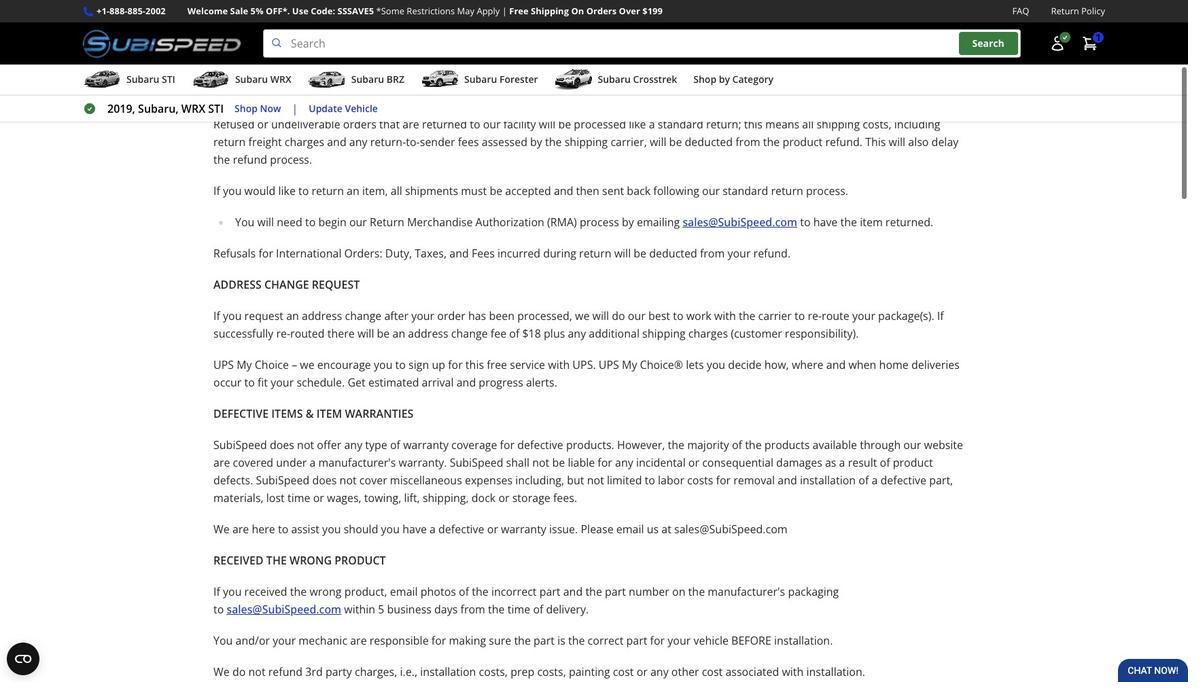 Task type: locate. For each thing, give the bounding box(es) containing it.
1 vertical spatial shipping
[[565, 135, 608, 150]]

be left liable
[[552, 455, 565, 470]]

costs, up refund. this
[[863, 117, 891, 132]]

update vehicle
[[309, 102, 378, 115]]

address change request
[[213, 277, 360, 292]]

costs
[[687, 473, 713, 488]]

manufacturer's inside subispeed does not offer any type of warranty coverage for defective products. however, the majority of the products available through our website are covered under a manufacturer's warranty. subispeed shall not be liable for any incidental or consequential damages as a result of product defects. subispeed does not cover miscellaneous expenses including, but not limited to labor costs for removal and installation of a defective part, materials, lost time or wages, towing, lift, shipping, dock or storage fees.
[[318, 455, 396, 470]]

0 horizontal spatial (rma)
[[547, 215, 577, 230]]

1 vertical spatial wrx
[[181, 101, 205, 116]]

to inside if you received the wrong product, email photos of the incorrect part and the part number on the manufacturer's packaging to
[[213, 602, 224, 617]]

if for if you received the wrong product, email photos of the incorrect part and the part number on the manufacturer's packaging to
[[213, 585, 220, 600]]

0 vertical spatial an
[[347, 184, 359, 199]]

$18
[[522, 326, 541, 341]]

if inside if you received the wrong product, email photos of the incorrect part and the part number on the manufacturer's packaging to
[[213, 585, 220, 600]]

process. down refund. this
[[806, 184, 848, 199]]

0 horizontal spatial shop
[[235, 102, 258, 115]]

1 vertical spatial you
[[235, 215, 254, 230]]

be down back
[[634, 246, 646, 261]]

have
[[299, 14, 324, 29], [412, 31, 436, 46], [813, 215, 838, 230], [402, 522, 427, 537]]

return inside refused or undeliverable orders that are returned to our facility will be processed like a standard return; this means all shipping costs, including return freight charges and any return-to-sender fees assessed by the shipping carrier, will be deducted from the product refund. this will also delay the refund process.
[[213, 135, 246, 150]]

1 horizontal spatial with
[[714, 309, 736, 324]]

0 vertical spatial need
[[565, 14, 591, 29]]

0 vertical spatial begin
[[607, 14, 635, 29]]

a subaru sti thumbnail image image
[[83, 69, 121, 90]]

0 vertical spatial installation
[[800, 473, 856, 488]]

4 subaru from the left
[[464, 73, 497, 86]]

merchandise inside . you will need to begin our return merchandise authorization (rma) process by emailing
[[696, 14, 761, 29]]

authorization
[[764, 14, 833, 29], [475, 215, 544, 230]]

to inside . you will need to begin our return merchandise authorization (rma) process by emailing
[[594, 14, 604, 29]]

choice®
[[640, 358, 683, 373]]

(rma) inside . you will need to begin our return merchandise authorization (rma) process by emailing
[[836, 14, 866, 29]]

a subaru brz thumbnail image image
[[308, 69, 346, 90]]

you for our
[[235, 215, 254, 230]]

2019,
[[107, 101, 135, 116]]

1 vertical spatial |
[[292, 101, 298, 116]]

you up refusals
[[235, 215, 254, 230]]

our inside . you will need to begin our return merchandise authorization (rma) process by emailing
[[638, 14, 656, 29]]

0 vertical spatial standard
[[658, 117, 703, 132]]

then
[[576, 184, 599, 199]]

order left the isn't
[[271, 54, 299, 69]]

part right correct
[[626, 634, 647, 648]]

sure
[[489, 634, 511, 648]]

shall
[[506, 455, 529, 470]]

1 vertical spatial do
[[232, 665, 246, 680]]

as
[[825, 455, 836, 470]]

not up 'including,'
[[532, 455, 549, 470]]

this inside ups my choice – we encourage you to sign up for this free service with ups. ups my choice® lets you decide how, where and when home deliveries occur to fit your schedule. get estimated arrival and progress alerts.
[[465, 358, 484, 373]]

also
[[908, 135, 929, 150]]

refund inside refused or undeliverable orders that are returned to our facility will be processed like a standard return; this means all shipping costs, including return freight charges and any return-to-sender fees assessed by the shipping carrier, will be deducted from the product refund. this will also delay the refund process.
[[233, 152, 267, 167]]

time down incorrect
[[507, 602, 530, 617]]

shop left category
[[693, 73, 716, 86]]

change
[[264, 277, 309, 292]]

subaru brz
[[351, 73, 404, 86]]

a
[[649, 117, 655, 132], [310, 455, 316, 470], [839, 455, 845, 470], [872, 473, 878, 488], [430, 522, 436, 537]]

up
[[432, 358, 445, 373]]

emailing inside . you will need to begin our return merchandise authorization (rma) process by emailing
[[235, 31, 278, 46]]

3 subaru from the left
[[351, 73, 384, 86]]

by inside the shop by category dropdown button
[[719, 73, 730, 86]]

with
[[714, 309, 736, 324], [548, 358, 570, 373], [782, 665, 804, 680]]

1 vertical spatial this
[[465, 358, 484, 373]]

0 horizontal spatial |
[[292, 101, 298, 116]]

ups right ups.
[[599, 358, 619, 373]]

liable
[[568, 455, 595, 470]]

code:
[[311, 5, 335, 17]]

if for if you would like to return an item, all shipments must be accepted and then sent back following our standard return process.
[[213, 184, 220, 199]]

of down result
[[859, 473, 869, 488]]

2 horizontal spatial email
[[616, 522, 644, 537]]

2 horizontal spatial with
[[782, 665, 804, 680]]

shop by category button
[[693, 67, 773, 95]]

delivery.
[[546, 602, 589, 617]]

storage
[[512, 491, 550, 506]]

0 horizontal spatial from
[[460, 602, 485, 617]]

1 vertical spatial process.
[[806, 184, 848, 199]]

(rma)
[[836, 14, 866, 29], [547, 215, 577, 230]]

result
[[848, 455, 877, 470]]

with inside ups my choice – we encourage you to sign up for this free service with ups. ups my choice® lets you decide how, where and when home deliveries occur to fit your schedule. get estimated arrival and progress alerts.
[[548, 358, 570, 373]]

subaru for subaru crosstrek
[[598, 73, 631, 86]]

do inside if you request an address change after your order has been processed, we will do our best to work with the carrier to re-route your package(s). if successfully re-routed there will be an address change fee of $18 plus any additional shipping charges (customer responsibility).
[[612, 309, 625, 324]]

0 vertical spatial shipping
[[817, 117, 860, 132]]

if left the would
[[213, 184, 220, 199]]

sales@subispeed.com link up crosstrek
[[604, 54, 719, 69]]

fees
[[472, 246, 495, 261]]

means
[[765, 117, 799, 132]]

1 vertical spatial sti
[[208, 101, 224, 116]]

1 horizontal spatial warranty
[[501, 522, 546, 537]]

do down and/or
[[232, 665, 246, 680]]

0 horizontal spatial returned.
[[484, 31, 532, 46]]

email up sales@subispeed.com within 5 business days from the time of delivery.
[[390, 585, 418, 600]]

with inside if you request an address change after your order has been processed, we will do our best to work with the carrier to re-route your package(s). if successfully re-routed there will be an address change fee of $18 plus any additional shipping charges (customer responsibility).
[[714, 309, 736, 324]]

assist
[[291, 522, 319, 537]]

this inside refused or undeliverable orders that are returned to our facility will be processed like a standard return; this means all shipping costs, including return freight charges and any return-to-sender fees assessed by the shipping carrier, will be deducted from the product refund. this will also delay the refund process.
[[744, 117, 763, 132]]

defective for at sales@subispeed.com
[[438, 522, 484, 537]]

(rma) up during at the top left of page
[[547, 215, 577, 230]]

installation down making
[[420, 665, 476, 680]]

at
[[592, 54, 601, 69]]

you right .
[[524, 14, 543, 29]]

and inside subispeed does not offer any type of warranty coverage for defective products. however, the majority of the products available through our website are covered under a manufacturer's warranty. subispeed shall not be liable for any incidental or consequential damages as a result of product defects. subispeed does not cover miscellaneous expenses including, but not limited to labor costs for removal and installation of a defective part, materials, lost time or wages, towing, lift, shipping, dock or storage fees.
[[778, 473, 797, 488]]

ups up occur
[[213, 358, 234, 373]]

do
[[612, 309, 625, 324], [232, 665, 246, 680]]

return
[[1051, 5, 1079, 17], [658, 14, 693, 29], [370, 215, 404, 230]]

sender
[[420, 135, 455, 150]]

sales@subispeed.com down received
[[227, 602, 341, 617]]

if down received
[[213, 585, 220, 600]]

0 horizontal spatial merchandise
[[407, 215, 473, 230]]

that up return-
[[379, 117, 400, 132]]

will inside . you will need to begin our return merchandise authorization (rma) process by emailing
[[546, 14, 563, 29]]

and inside refused or undeliverable orders that are returned to our facility will be processed like a standard return; this means all shipping costs, including return freight charges and any return-to-sender fees assessed by the shipping carrier, will be deducted from the product refund. this will also delay the refund process.
[[327, 135, 346, 150]]

from inside refused or undeliverable orders that are returned to our facility will be processed like a standard return; this means all shipping costs, including return freight charges and any return-to-sender fees assessed by the shipping carrier, will be deducted from the product refund. this will also delay the refund process.
[[736, 135, 760, 150]]

0 horizontal spatial warranty
[[403, 438, 449, 453]]

0 vertical spatial |
[[502, 5, 507, 17]]

my left choice®
[[622, 358, 637, 373]]

1 subaru from the left
[[126, 73, 159, 86]]

my up occur
[[237, 358, 252, 373]]

are up to-
[[403, 117, 419, 132]]

1 vertical spatial (rma)
[[547, 215, 577, 230]]

0 vertical spatial change
[[345, 309, 382, 324]]

would
[[244, 184, 275, 199]]

0 vertical spatial merchandise
[[696, 14, 761, 29]]

change down has
[[451, 326, 488, 341]]

defective up shall
[[517, 438, 563, 453]]

need up for international
[[277, 215, 302, 230]]

0 horizontal spatial with
[[548, 358, 570, 373]]

0 vertical spatial wrx
[[270, 73, 291, 86]]

a subaru crosstrek thumbnail image image
[[554, 69, 592, 90]]

2 we from the top
[[213, 665, 230, 680]]

our inside if you request an address change after your order has been processed, we will do our best to work with the carrier to re-route your package(s). if successfully re-routed there will be an address change fee of $18 plus any additional shipping charges (customer responsibility).
[[628, 309, 646, 324]]

orders
[[343, 117, 376, 132]]

do up additional
[[612, 309, 625, 324]]

with for any
[[782, 665, 804, 680]]

1 vertical spatial item
[[860, 215, 883, 230]]

be inside subispeed does not offer any type of warranty coverage for defective products. however, the majority of the products available through our website are covered under a manufacturer's warranty. subispeed shall not be liable for any incidental or consequential damages as a result of product defects. subispeed does not cover miscellaneous expenses including, but not limited to labor costs for removal and installation of a defective part, materials, lost time or wages, towing, lift, shipping, dock or storage fees.
[[552, 455, 565, 470]]

1 horizontal spatial installation
[[800, 473, 856, 488]]

shipping
[[531, 5, 569, 17]]

product up part,
[[893, 455, 933, 470]]

website
[[924, 438, 963, 453]]

are down within
[[350, 634, 367, 648]]

vehicle
[[694, 634, 729, 648]]

0 horizontal spatial orders
[[235, 14, 271, 29]]

order left has
[[437, 309, 465, 324]]

deducted inside refused or undeliverable orders that are returned to our facility will be processed like a standard return; this means all shipping costs, including return freight charges and any return-to-sender fees assessed by the shipping carrier, will be deducted from the product refund. this will also delay the refund process.
[[685, 135, 733, 150]]

time inside subispeed does not offer any type of warranty coverage for defective products. however, the majority of the products available through our website are covered under a manufacturer's warranty. subispeed shall not be liable for any incidental or consequential damages as a result of product defects. subispeed does not cover miscellaneous expenses including, but not limited to labor costs for removal and installation of a defective part, materials, lost time or wages, towing, lift, shipping, dock or storage fees.
[[287, 491, 310, 506]]

email left us
[[616, 522, 644, 537]]

shipping down best
[[642, 326, 686, 341]]

an down after
[[393, 326, 405, 341]]

0 vertical spatial manufacturer's
[[318, 455, 396, 470]]

be right must
[[490, 184, 502, 199]]

fee
[[491, 326, 506, 341]]

we right –
[[300, 358, 314, 373]]

0 horizontal spatial re-
[[276, 326, 290, 341]]

us
[[647, 522, 659, 537]]

0 vertical spatial process.
[[270, 152, 312, 167]]

costs, right prep
[[537, 665, 566, 680]]

that inside refused or undeliverable orders that are returned to our facility will be processed like a standard return; this means all shipping costs, including return freight charges and any return-to-sender fees assessed by the shipping carrier, will be deducted from the product refund. this will also delay the refund process.
[[379, 117, 400, 132]]

0 horizontal spatial need
[[277, 215, 302, 230]]

1 horizontal spatial emailing
[[637, 215, 680, 230]]

shipped,
[[423, 54, 466, 69]]

item
[[458, 31, 481, 46], [860, 215, 883, 230]]

0 horizontal spatial that
[[274, 14, 296, 29]]

progress
[[479, 375, 523, 390]]

1 vertical spatial installation
[[420, 665, 476, 680]]

warranty down storage at bottom
[[501, 522, 546, 537]]

1 vertical spatial does
[[312, 473, 337, 488]]

be inside if you request an address change after your order has been processed, we will do our best to work with the carrier to re-route your package(s). if successfully re-routed there will be an address change fee of $18 plus any additional shipping charges (customer responsibility).
[[377, 326, 390, 341]]

1 vertical spatial returned.
[[886, 215, 933, 230]]

charges down 'work'
[[688, 326, 728, 341]]

you up successfully
[[223, 309, 242, 324]]

0 horizontal spatial product
[[783, 135, 823, 150]]

any inside if you request an address change after your order has been processed, we will do our best to work with the carrier to re-route your package(s). if successfully re-routed there will be an address change fee of $18 plus any additional shipping charges (customer responsibility).
[[568, 326, 586, 341]]

1 horizontal spatial that
[[379, 117, 400, 132]]

undeliverable
[[271, 117, 340, 132]]

warranty up warranty.
[[403, 438, 449, 453]]

1 vertical spatial we
[[213, 665, 230, 680]]

a subaru forester thumbnail image image
[[421, 69, 459, 90]]

refund.
[[753, 246, 791, 261]]

labor
[[658, 473, 684, 488]]

and inside if you received the wrong product, email photos of the incorrect part and the part number on the manufacturer's packaging to
[[563, 585, 583, 600]]

5 subaru from the left
[[598, 73, 631, 86]]

any inside refused or undeliverable orders that are returned to our facility will be processed like a standard return; this means all shipping costs, including return freight charges and any return-to-sender fees assessed by the shipping carrier, will be deducted from the product refund. this will also delay the refund process.
[[349, 135, 367, 150]]

product inside refused or undeliverable orders that are returned to our facility will be processed like a standard return; this means all shipping costs, including return freight charges and any return-to-sender fees assessed by the shipping carrier, will be deducted from the product refund. this will also delay the refund process.
[[783, 135, 823, 150]]

all
[[802, 117, 814, 132], [391, 184, 402, 199]]

damages
[[776, 455, 822, 470]]

encourage
[[317, 358, 371, 373]]

subaru for subaru wrx
[[235, 73, 268, 86]]

0 vertical spatial with
[[714, 309, 736, 324]]

0 vertical spatial we
[[575, 309, 590, 324]]

are inside refused or undeliverable orders that are returned to our facility will be processed like a standard return; this means all shipping costs, including return freight charges and any return-to-sender fees assessed by the shipping carrier, will be deducted from the product refund. this will also delay the refund process.
[[403, 117, 419, 132]]

and up subaru brz on the left top of page
[[367, 54, 386, 69]]

2 vertical spatial defective
[[438, 522, 484, 537]]

1 horizontal spatial charges
[[688, 326, 728, 341]]

shop inside the shop by category dropdown button
[[693, 73, 716, 86]]

0 vertical spatial request
[[735, 54, 774, 69]]

1 vertical spatial standard
[[723, 184, 768, 199]]

sti up 2019, subaru, wrx sti at the top left of the page
[[162, 73, 175, 86]]

our right following
[[702, 184, 720, 199]]

1 horizontal spatial costs,
[[537, 665, 566, 680]]

we inside ups my choice – we encourage you to sign up for this free service with ups. ups my choice® lets you decide how, where and when home deliveries occur to fit your schedule. get estimated arrival and progress alerts.
[[300, 358, 314, 373]]

to inside refused or undeliverable orders that are returned to our facility will be processed like a standard return; this means all shipping costs, including return freight charges and any return-to-sender fees assessed by the shipping carrier, will be deducted from the product refund. this will also delay the refund process.
[[470, 117, 480, 132]]

re- up choice
[[276, 326, 290, 341]]

any
[[349, 135, 367, 150], [568, 326, 586, 341], [344, 438, 362, 453], [615, 455, 633, 470], [650, 665, 669, 680]]

or up costs
[[688, 455, 699, 470]]

products
[[764, 438, 810, 453]]

1 button
[[1075, 30, 1105, 57]]

shipping
[[817, 117, 860, 132], [565, 135, 608, 150], [642, 326, 686, 341]]

your right fit
[[271, 375, 294, 390]]

1 horizontal spatial we
[[575, 309, 590, 324]]

an
[[347, 184, 359, 199], [286, 309, 299, 324], [393, 326, 405, 341]]

any right plus
[[568, 326, 586, 341]]

sales@subispeed.com link down received
[[227, 602, 341, 617]]

1 horizontal spatial (rma)
[[836, 14, 866, 29]]

2 subaru from the left
[[235, 73, 268, 86]]

| down refusals
[[292, 101, 298, 116]]

0 horizontal spatial do
[[232, 665, 246, 680]]

2 my from the left
[[622, 358, 637, 373]]

standard
[[658, 117, 703, 132], [723, 184, 768, 199]]

if for if you request an address change after your order has been processed, we will do our best to work with the carrier to re-route your package(s). if successfully re-routed there will be an address change fee of $18 plus any additional shipping charges (customer responsibility).
[[213, 309, 220, 324]]

an up routed
[[286, 309, 299, 324]]

you will need to begin our return merchandise authorization (rma) process by emailing sales@subispeed.com to have the item returned.
[[235, 215, 933, 230]]

0 vertical spatial like
[[629, 117, 646, 132]]

we up additional
[[575, 309, 590, 324]]

2 vertical spatial an
[[393, 326, 405, 341]]

subispeed up the covered
[[213, 438, 267, 453]]

1 vertical spatial with
[[548, 358, 570, 373]]

the inside if you request an address change after your order has been processed, we will do our best to work with the carrier to re-route your package(s). if successfully re-routed there will be an address change fee of $18 plus any additional shipping charges (customer responsibility).
[[739, 309, 755, 324]]

return
[[213, 135, 246, 150], [312, 184, 344, 199], [771, 184, 803, 199], [579, 246, 611, 261]]

our up orders:
[[349, 215, 367, 230]]

wrx down "a subaru wrx thumbnail image"
[[181, 101, 205, 116]]

1 horizontal spatial orders
[[586, 5, 617, 17]]

are up defects.
[[213, 455, 230, 470]]

1 horizontal spatial product
[[893, 455, 933, 470]]

for inside ups my choice – we encourage you to sign up for this free service with ups. ups my choice® lets you decide how, where and when home deliveries occur to fit your schedule. get estimated arrival and progress alerts.
[[448, 358, 463, 373]]

0 vertical spatial charges
[[285, 135, 324, 150]]

1 horizontal spatial all
[[802, 117, 814, 132]]

subispeed does not offer any type of warranty coverage for defective products. however, the majority of the products available through our website are covered under a manufacturer's warranty. subispeed shall not be liable for any incidental or consequential damages as a result of product defects. subispeed does not cover miscellaneous expenses including, but not limited to labor costs for removal and installation of a defective part, materials, lost time or wages, towing, lift, shipping, dock or storage fees.
[[213, 438, 963, 506]]

0 horizontal spatial my
[[237, 358, 252, 373]]

warranty inside subispeed does not offer any type of warranty coverage for defective products. however, the majority of the products available through our website are covered under a manufacturer's warranty. subispeed shall not be liable for any incidental or consequential damages as a result of product defects. subispeed does not cover miscellaneous expenses including, but not limited to labor costs for removal and installation of a defective part, materials, lost time or wages, towing, lift, shipping, dock or storage fees.
[[403, 438, 449, 453]]

1 vertical spatial shop
[[235, 102, 258, 115]]

shop inside shop now link
[[235, 102, 258, 115]]

will
[[546, 14, 563, 29], [539, 117, 555, 132], [650, 135, 666, 150], [889, 135, 905, 150], [257, 215, 274, 230], [614, 246, 631, 261], [592, 309, 609, 324], [357, 326, 374, 341]]

warranty.
[[399, 455, 447, 470]]

lets
[[686, 358, 704, 373]]

a inside refused or undeliverable orders that are returned to our facility will be processed like a standard return; this means all shipping costs, including return freight charges and any return-to-sender fees assessed by the shipping carrier, will be deducted from the product refund. this will also delay the refund process.
[[649, 117, 655, 132]]

1 vertical spatial from
[[700, 246, 725, 261]]

or left 'wages,'
[[313, 491, 324, 506]]

of right 'fee'
[[509, 326, 519, 341]]

in
[[325, 54, 335, 69]]

subaru wrx
[[235, 73, 291, 86]]

0 horizontal spatial authorization
[[475, 215, 544, 230]]

1 vertical spatial refund
[[268, 665, 303, 680]]

return policy
[[1051, 5, 1105, 17]]

sale
[[230, 5, 248, 17]]

type
[[365, 438, 387, 453]]

0 horizontal spatial order
[[271, 54, 299, 69]]

subaru up subaru,
[[126, 73, 159, 86]]

like inside refused or undeliverable orders that are returned to our facility will be processed like a standard return; this means all shipping costs, including return freight charges and any return-to-sender fees assessed by the shipping carrier, will be deducted from the product refund. this will also delay the refund process.
[[629, 117, 646, 132]]

service
[[510, 358, 545, 373]]

+1-888-885-2002
[[97, 5, 166, 17]]

0 vertical spatial emailing
[[235, 31, 278, 46]]

will left on
[[546, 14, 563, 29]]

1 vertical spatial need
[[277, 215, 302, 230]]

return-
[[370, 135, 406, 150]]

this left means
[[744, 117, 763, 132]]

1 horizontal spatial shop
[[693, 73, 716, 86]]

defective down shipping,
[[438, 522, 484, 537]]

0 horizontal spatial process
[[580, 215, 619, 230]]

must
[[461, 184, 487, 199]]

process
[[868, 14, 908, 29], [580, 215, 619, 230]]

shipping inside if you request an address change after your order has been processed, we will do our best to work with the carrier to re-route your package(s). if successfully re-routed there will be an address change fee of $18 plus any additional shipping charges (customer responsibility).
[[642, 326, 686, 341]]

charges inside refused or undeliverable orders that are returned to our facility will be processed like a standard return; this means all shipping costs, including return freight charges and any return-to-sender fees assessed by the shipping carrier, will be deducted from the product refund. this will also delay the refund process.
[[285, 135, 324, 150]]

shop for shop by category
[[693, 73, 716, 86]]

free
[[487, 358, 507, 373]]

return up duty,
[[370, 215, 404, 230]]

defective items & item warranties
[[213, 407, 413, 421]]

1 horizontal spatial you
[[235, 215, 254, 230]]

manufacturer's
[[318, 455, 396, 470], [708, 585, 785, 600]]

we for we do not refund 3rd party charges, i.e., installation costs, prep costs, painting cost or any other cost associated with installation.
[[213, 665, 230, 680]]

1 horizontal spatial order
[[437, 309, 465, 324]]

refund left 3rd
[[268, 665, 303, 680]]

address up routed
[[302, 309, 342, 324]]

you for responsible
[[213, 634, 233, 648]]

costs,
[[863, 117, 891, 132], [479, 665, 508, 680], [537, 665, 566, 680]]

return down you will need to begin our return merchandise authorization (rma) process by emailing sales@subispeed.com to have the item returned.
[[579, 246, 611, 261]]

1 vertical spatial we
[[300, 358, 314, 373]]

be down after
[[377, 326, 390, 341]]

wrx up now
[[270, 73, 291, 86]]

we inside if you request an address change after your order has been processed, we will do our best to work with the carrier to re-route your package(s). if successfully re-routed there will be an address change fee of $18 plus any additional shipping charges (customer responsibility).
[[575, 309, 590, 324]]

request up category
[[735, 54, 774, 69]]

policy
[[1081, 5, 1105, 17]]

sales@subispeed.com link
[[281, 31, 396, 46], [604, 54, 719, 69], [683, 215, 797, 230], [227, 602, 341, 617]]

defective left part,
[[880, 473, 926, 488]]

0 horizontal spatial cost
[[613, 665, 634, 680]]

subaru for subaru sti
[[126, 73, 159, 86]]

0 vertical spatial that
[[274, 14, 296, 29]]

packaging
[[788, 585, 839, 600]]

you left the would
[[223, 184, 242, 199]]

not down and/or
[[248, 665, 265, 680]]

1 we from the top
[[213, 522, 230, 537]]

associated
[[725, 665, 779, 680]]

0 vertical spatial deducted
[[685, 135, 733, 150]]

deducted down return;
[[685, 135, 733, 150]]

be
[[453, 14, 466, 29], [558, 117, 571, 132], [669, 135, 682, 150], [490, 184, 502, 199], [634, 246, 646, 261], [377, 326, 390, 341], [552, 455, 565, 470]]

you inside if you received the wrong product, email photos of the incorrect part and the part number on the manufacturer's packaging to
[[223, 585, 242, 600]]

are left here in the bottom of the page
[[232, 522, 249, 537]]

wrx
[[270, 73, 291, 86], [181, 101, 205, 116]]

2 cost from the left
[[702, 665, 723, 680]]

1 horizontal spatial address
[[408, 326, 448, 341]]

0 vertical spatial do
[[612, 309, 625, 324]]

time
[[287, 491, 310, 506], [507, 602, 530, 617]]

subaru wrx button
[[192, 67, 291, 95]]

2 horizontal spatial from
[[736, 135, 760, 150]]

button image
[[1049, 35, 1066, 52]]

if up subaru wrx on the top left of the page
[[235, 54, 242, 69]]

order
[[271, 54, 299, 69], [437, 309, 465, 324]]

installation inside subispeed does not offer any type of warranty coverage for defective products. however, the majority of the products available through our website are covered under a manufacturer's warranty. subispeed shall not be liable for any incidental or consequential damages as a result of product defects. subispeed does not cover miscellaneous expenses including, but not limited to labor costs for removal and installation of a defective part, materials, lost time or wages, towing, lift, shipping, dock or storage fees.
[[800, 473, 856, 488]]

begin
[[607, 14, 635, 29], [318, 215, 346, 230]]

you left and/or
[[213, 634, 233, 648]]

orders
[[586, 5, 617, 17], [235, 14, 271, 29]]

manufacturer's inside if you received the wrong product, email photos of the incorrect part and the part number on the manufacturer's packaging to
[[708, 585, 785, 600]]



Task type: vqa. For each thing, say whether or not it's contained in the screenshot.
the bottommost manufacturer's
yes



Task type: describe. For each thing, give the bounding box(es) containing it.
1 ups from the left
[[213, 358, 234, 373]]

*some
[[376, 5, 404, 17]]

1 horizontal spatial refund
[[268, 665, 303, 680]]

now
[[260, 102, 281, 115]]

authorization inside . you will need to begin our return merchandise authorization (rma) process by emailing
[[764, 14, 833, 29]]

a right under
[[310, 455, 316, 470]]

your up subaru wrx on the top left of the page
[[245, 54, 268, 69]]

has
[[468, 309, 486, 324]]

0 vertical spatial returned.
[[484, 31, 532, 46]]

1 horizontal spatial process.
[[806, 184, 848, 199]]

process inside . you will need to begin our return merchandise authorization (rma) process by emailing
[[868, 14, 908, 29]]

sti inside dropdown button
[[162, 73, 175, 86]]

0 vertical spatial installation.
[[774, 634, 833, 648]]

removal
[[734, 473, 775, 488]]

facility
[[504, 117, 536, 132]]

your right and/or
[[273, 634, 296, 648]]

a subaru wrx thumbnail image image
[[192, 69, 230, 90]]

where
[[792, 358, 823, 373]]

return inside . you will need to begin our return merchandise authorization (rma) process by emailing
[[658, 14, 693, 29]]

1 vertical spatial installation.
[[806, 665, 865, 680]]

subispeed logo image
[[83, 29, 241, 58]]

not up 'wages,'
[[340, 473, 357, 488]]

any left other
[[650, 665, 669, 680]]

we are here to assist you should you have a defective or warranty issue. please email us at sales@subispeed.com
[[213, 522, 787, 537]]

covered
[[233, 455, 273, 470]]

there
[[327, 326, 355, 341]]

of right type
[[390, 438, 400, 453]]

hasn't
[[389, 54, 420, 69]]

if for if your order isn't in stock and hasn't shipped, please email subispeed at sales@subispeed.com to request cancellation.
[[235, 54, 242, 69]]

other
[[671, 665, 699, 680]]

package(s).
[[878, 309, 934, 324]]

2 ups from the left
[[599, 358, 619, 373]]

0 vertical spatial does
[[270, 438, 294, 453]]

search button
[[959, 32, 1018, 55]]

by inside refused or undeliverable orders that are returned to our facility will be processed like a standard return; this means all shipping costs, including return freight charges and any return-to-sender fees assessed by the shipping carrier, will be deducted from the product refund. this will also delay the refund process.
[[530, 135, 542, 150]]

business
[[387, 602, 432, 617]]

subaru forester
[[464, 73, 538, 86]]

1 vertical spatial all
[[391, 184, 402, 199]]

and right arrival
[[457, 375, 476, 390]]

incorrect
[[491, 585, 537, 600]]

open widget image
[[7, 643, 39, 676]]

you right lets
[[707, 358, 725, 373]]

sales@subispeed.com up crosstrek
[[604, 54, 719, 69]]

restrictions
[[407, 5, 455, 17]]

of inside if you request an address change after your order has been processed, we will do our best to work with the carrier to re-route your package(s). if successfully re-routed there will be an address change fee of $18 plus any additional shipping charges (customer responsibility).
[[509, 326, 519, 341]]

subaru for subaru forester
[[464, 73, 497, 86]]

all inside refused or undeliverable orders that are returned to our facility will be processed like a standard return; this means all shipping costs, including return freight charges and any return-to-sender fees assessed by the shipping carrier, will be deducted from the product refund. this will also delay the refund process.
[[802, 117, 814, 132]]

category
[[732, 73, 773, 86]]

product
[[335, 553, 386, 568]]

if you request an address change after your order has been processed, we will do our best to work with the carrier to re-route your package(s). if successfully re-routed there will be an address change fee of $18 plus any additional shipping charges (customer responsibility).
[[213, 309, 944, 341]]

responsible
[[370, 634, 429, 648]]

1 cost from the left
[[613, 665, 634, 680]]

1 vertical spatial an
[[286, 309, 299, 324]]

available
[[813, 438, 857, 453]]

1 vertical spatial deducted
[[649, 246, 697, 261]]

subaru forester button
[[421, 67, 538, 95]]

order inside if you request an address change after your order has been processed, we will do our best to work with the carrier to re-route your package(s). if successfully re-routed there will be an address change fee of $18 plus any additional shipping charges (customer responsibility).
[[437, 309, 465, 324]]

responsibility).
[[785, 326, 859, 341]]

subaru,
[[138, 101, 179, 116]]

stock
[[338, 54, 364, 69]]

defective for products
[[517, 438, 563, 453]]

we do not refund 3rd party charges, i.e., installation costs, prep costs, painting cost or any other cost associated with installation.
[[213, 665, 865, 680]]

materials,
[[213, 491, 263, 506]]

sales@subispeed.com link for if you received the wrong product, email photos of the incorrect part and the part number on the manufacturer's packaging to
[[227, 602, 341, 617]]

and left when
[[826, 358, 846, 373]]

0 horizontal spatial return
[[370, 215, 404, 230]]

estimated
[[368, 375, 419, 390]]

a down result
[[872, 473, 878, 488]]

shop for shop now
[[235, 102, 258, 115]]

by inside . you will need to begin our return merchandise authorization (rma) process by emailing
[[911, 14, 923, 29]]

2 horizontal spatial defective
[[880, 473, 926, 488]]

will down the would
[[257, 215, 274, 230]]

address
[[213, 277, 262, 292]]

we for we are here to assist you should you have a defective or warranty issue. please email us at sales@subispeed.com
[[213, 522, 230, 537]]

refusals
[[271, 86, 323, 101]]

if you received the wrong product, email photos of the incorrect part and the part number on the manufacturer's packaging to
[[213, 585, 839, 617]]

be right carrier,
[[669, 135, 682, 150]]

will right carrier,
[[650, 135, 666, 150]]

will right facility
[[539, 117, 555, 132]]

received
[[244, 585, 287, 600]]

0 vertical spatial order
[[271, 54, 299, 69]]

will down you will need to begin our return merchandise authorization (rma) process by emailing sales@subispeed.com to have the item returned.
[[614, 246, 631, 261]]

you inside if you request an address change after your order has been processed, we will do our best to work with the carrier to re-route your package(s). if successfully re-routed there will be an address change fee of $18 plus any additional shipping charges (customer responsibility).
[[223, 309, 242, 324]]

0 horizontal spatial installation
[[420, 665, 476, 680]]

additional
[[589, 326, 640, 341]]

fees.
[[553, 491, 577, 506]]

here
[[252, 522, 275, 537]]

or right dock
[[498, 491, 509, 506]]

best
[[648, 309, 670, 324]]

begin inside . you will need to begin our return merchandise authorization (rma) process by emailing
[[607, 14, 635, 29]]

or left other
[[637, 665, 648, 680]]

of up consequential
[[732, 438, 742, 453]]

1 horizontal spatial request
[[735, 54, 774, 69]]

subaru crosstrek button
[[554, 67, 677, 95]]

your left 'refund.'
[[728, 246, 751, 261]]

2002
[[145, 5, 166, 17]]

choice
[[255, 358, 289, 373]]

with for our
[[714, 309, 736, 324]]

plus
[[544, 326, 565, 341]]

products.
[[566, 438, 614, 453]]

1 vertical spatial authorization
[[475, 215, 544, 230]]

and left then
[[554, 184, 573, 199]]

your right route
[[852, 309, 875, 324]]

0 horizontal spatial address
[[302, 309, 342, 324]]

if right package(s).
[[937, 309, 944, 324]]

0 horizontal spatial like
[[278, 184, 296, 199]]

shop now
[[235, 102, 281, 115]]

product inside subispeed does not offer any type of warranty coverage for defective products. however, the majority of the products available through our website are covered under a manufacturer's warranty. subispeed shall not be liable for any incidental or consequential damages as a result of product defects. subispeed does not cover miscellaneous expenses including, but not limited to labor costs for removal and installation of a defective part, materials, lost time or wages, towing, lift, shipping, dock or storage fees.
[[893, 455, 933, 470]]

5
[[378, 602, 384, 617]]

however,
[[617, 438, 665, 453]]

shipment
[[213, 86, 268, 101]]

a right the as
[[839, 455, 845, 470]]

not up under
[[297, 438, 314, 453]]

orders that have already shipped cannot be cancelled
[[235, 14, 518, 29]]

your inside ups my choice – we encourage you to sign up for this free service with ups. ups my choice® lets you decide how, where and when home deliveries occur to fit your schedule. get estimated arrival and progress alerts.
[[271, 375, 294, 390]]

you right assist
[[322, 522, 341, 537]]

will up additional
[[592, 309, 609, 324]]

are inside subispeed does not offer any type of warranty coverage for defective products. however, the majority of the products available through our website are covered under a manufacturer's warranty. subispeed shall not be liable for any incidental or consequential damages as a result of product defects. subispeed does not cover miscellaneous expenses including, but not limited to labor costs for removal and installation of a defective part, materials, lost time or wages, towing, lift, shipping, dock or storage fees.
[[213, 455, 230, 470]]

2 horizontal spatial return
[[1051, 5, 1079, 17]]

1 my from the left
[[237, 358, 252, 373]]

1 vertical spatial emailing
[[637, 215, 680, 230]]

need inside . you will need to begin our return merchandise authorization (rma) process by emailing
[[565, 14, 591, 29]]

carrier,
[[611, 135, 647, 150]]

you right should
[[381, 522, 400, 537]]

warranties
[[345, 407, 413, 421]]

1 horizontal spatial |
[[502, 5, 507, 17]]

return left item,
[[312, 184, 344, 199]]

lost
[[266, 491, 285, 506]]

isn't
[[302, 54, 322, 69]]

subaru sti
[[126, 73, 175, 86]]

wrong
[[290, 553, 332, 568]]

of left delivery.
[[533, 602, 543, 617]]

your up other
[[668, 634, 691, 648]]

wrx inside dropdown button
[[270, 73, 291, 86]]

for down consequential
[[716, 473, 731, 488]]

part up delivery.
[[539, 585, 560, 600]]

or down dock
[[487, 522, 498, 537]]

you inside . you will need to begin our return merchandise authorization (rma) process by emailing
[[524, 14, 543, 29]]

schedule.
[[297, 375, 345, 390]]

888-
[[109, 5, 127, 17]]

sales@subispeed.com down already
[[281, 31, 396, 46]]

after
[[384, 309, 408, 324]]

for up shall
[[500, 438, 515, 453]]

1 vertical spatial merchandise
[[407, 215, 473, 230]]

decide
[[728, 358, 762, 373]]

successfully
[[213, 326, 273, 341]]

0 vertical spatial item
[[458, 31, 481, 46]]

towing,
[[364, 491, 401, 506]]

of inside if you received the wrong product, email photos of the incorrect part and the part number on the manufacturer's packaging to
[[459, 585, 469, 600]]

1 horizontal spatial an
[[347, 184, 359, 199]]

1 horizontal spatial sti
[[208, 101, 224, 116]]

update
[[309, 102, 342, 115]]

forester
[[500, 73, 538, 86]]

our inside refused or undeliverable orders that are returned to our facility will be processed like a standard return; this means all shipping costs, including return freight charges and any return-to-sender fees assessed by the shipping carrier, will be deducted from the product refund. this will also delay the refund process.
[[483, 117, 501, 132]]

for down 'number'
[[650, 634, 665, 648]]

2 vertical spatial from
[[460, 602, 485, 617]]

subispeed left at
[[535, 54, 589, 69]]

1 vertical spatial email
[[616, 522, 644, 537]]

of down through
[[880, 455, 890, 470]]

any left type
[[344, 438, 362, 453]]

subispeed down coverage
[[450, 455, 503, 470]]

costs, inside refused or undeliverable orders that are returned to our facility will be processed like a standard return; this means all shipping costs, including return freight charges and any return-to-sender fees assessed by the shipping carrier, will be deducted from the product refund. this will also delay the refund process.
[[863, 117, 891, 132]]

request inside if you request an address change after your order has been processed, we will do our best to work with the carrier to re-route your package(s). if successfully re-routed there will be an address change fee of $18 plus any additional shipping charges (customer responsibility).
[[244, 309, 283, 324]]

taxes,
[[415, 246, 447, 261]]

not right but
[[587, 473, 604, 488]]

email inside if you received the wrong product, email photos of the incorrect part and the part number on the manufacturer's packaging to
[[390, 585, 418, 600]]

i.e.,
[[400, 665, 417, 680]]

you up estimated
[[374, 358, 392, 373]]

our inside subispeed does not offer any type of warranty coverage for defective products. however, the majority of the products available through our website are covered under a manufacturer's warranty. subispeed shall not be liable for any incidental or consequential damages as a result of product defects. subispeed does not cover miscellaneous expenses including, but not limited to labor costs for removal and installation of a defective part, materials, lost time or wages, towing, lift, shipping, dock or storage fees.
[[904, 438, 921, 453]]

return up 'refund.'
[[771, 184, 803, 199]]

miscellaneous
[[390, 473, 462, 488]]

1 horizontal spatial does
[[312, 473, 337, 488]]

if your order isn't in stock and hasn't shipped, please email subispeed at sales@subispeed.com to request cancellation.
[[235, 54, 840, 69]]

part left 'number'
[[605, 585, 626, 600]]

including,
[[515, 473, 564, 488]]

faq link
[[1012, 4, 1029, 18]]

to-
[[406, 135, 420, 150]]

1 vertical spatial change
[[451, 326, 488, 341]]

885-
[[127, 5, 145, 17]]

1 horizontal spatial from
[[700, 246, 725, 261]]

to inside subispeed does not offer any type of warranty coverage for defective products. however, the majority of the products available through our website are covered under a manufacturer's warranty. subispeed shall not be liable for any incidental or consequential damages as a result of product defects. subispeed does not cover miscellaneous expenses including, but not limited to labor costs for removal and installation of a defective part, materials, lost time or wages, towing, lift, shipping, dock or storage fees.
[[645, 473, 655, 488]]

+1-
[[97, 5, 109, 17]]

search
[[972, 37, 1004, 50]]

1 vertical spatial process
[[580, 215, 619, 230]]

will left also
[[889, 135, 905, 150]]

sales@subispeed.com up 'refund.'
[[683, 215, 797, 230]]

limited
[[607, 473, 642, 488]]

your right after
[[411, 309, 434, 324]]

. you will need to begin our return merchandise authorization (rma) process by emailing
[[235, 14, 923, 46]]

days
[[434, 602, 458, 617]]

0 horizontal spatial costs,
[[479, 665, 508, 680]]

1 vertical spatial time
[[507, 602, 530, 617]]

sssave5
[[337, 5, 374, 17]]

1 horizontal spatial email
[[505, 54, 532, 69]]

wages,
[[327, 491, 361, 506]]

sales@subispeed.com link for you will need to begin our return merchandise authorization (rma) process by emailing
[[683, 215, 797, 230]]

shipped
[[369, 14, 411, 29]]

or inside refused or undeliverable orders that are returned to our facility will be processed like a standard return; this means all shipping costs, including return freight charges and any return-to-sender fees assessed by the shipping carrier, will be deducted from the product refund. this will also delay the refund process.
[[257, 117, 268, 132]]

will right the there
[[357, 326, 374, 341]]

sales@subispeed.com link down already
[[281, 31, 396, 46]]

received the wrong product
[[213, 553, 386, 568]]

part left is
[[534, 634, 555, 648]]

0 horizontal spatial change
[[345, 309, 382, 324]]

charges inside if you request an address change after your order has been processed, we will do our best to work with the carrier to re-route your package(s). if successfully re-routed there will be an address change fee of $18 plus any additional shipping charges (customer responsibility).
[[688, 326, 728, 341]]

for down products.
[[598, 455, 612, 470]]

standard inside refused or undeliverable orders that are returned to our facility will be processed like a standard return; this means all shipping costs, including return freight charges and any return-to-sender fees assessed by the shipping carrier, will be deducted from the product refund. this will also delay the refund process.
[[658, 117, 703, 132]]

process. inside refused or undeliverable orders that are returned to our facility will be processed like a standard return; this means all shipping costs, including return freight charges and any return-to-sender fees assessed by the shipping carrier, will be deducted from the product refund. this will also delay the refund process.
[[270, 152, 312, 167]]

and left fees
[[449, 246, 469, 261]]

subaru sti button
[[83, 67, 175, 95]]

request
[[312, 277, 360, 292]]

a down shipping,
[[430, 522, 436, 537]]

subaru for subaru brz
[[351, 73, 384, 86]]

subispeed up lost
[[256, 473, 309, 488]]

majority
[[687, 438, 729, 453]]

search input field
[[263, 29, 1021, 58]]

1 horizontal spatial re-
[[808, 309, 822, 324]]

for left making
[[431, 634, 446, 648]]

defective
[[213, 407, 269, 421]]

be right the cannot
[[453, 14, 466, 29]]

1 vertical spatial warranty
[[501, 522, 546, 537]]

be left "processed"
[[558, 117, 571, 132]]

sales@subispeed.com link for if your order isn't in stock and hasn't shipped, please email subispeed at
[[604, 54, 719, 69]]

0 horizontal spatial begin
[[318, 215, 346, 230]]

any up limited
[[615, 455, 633, 470]]

through
[[860, 438, 901, 453]]



